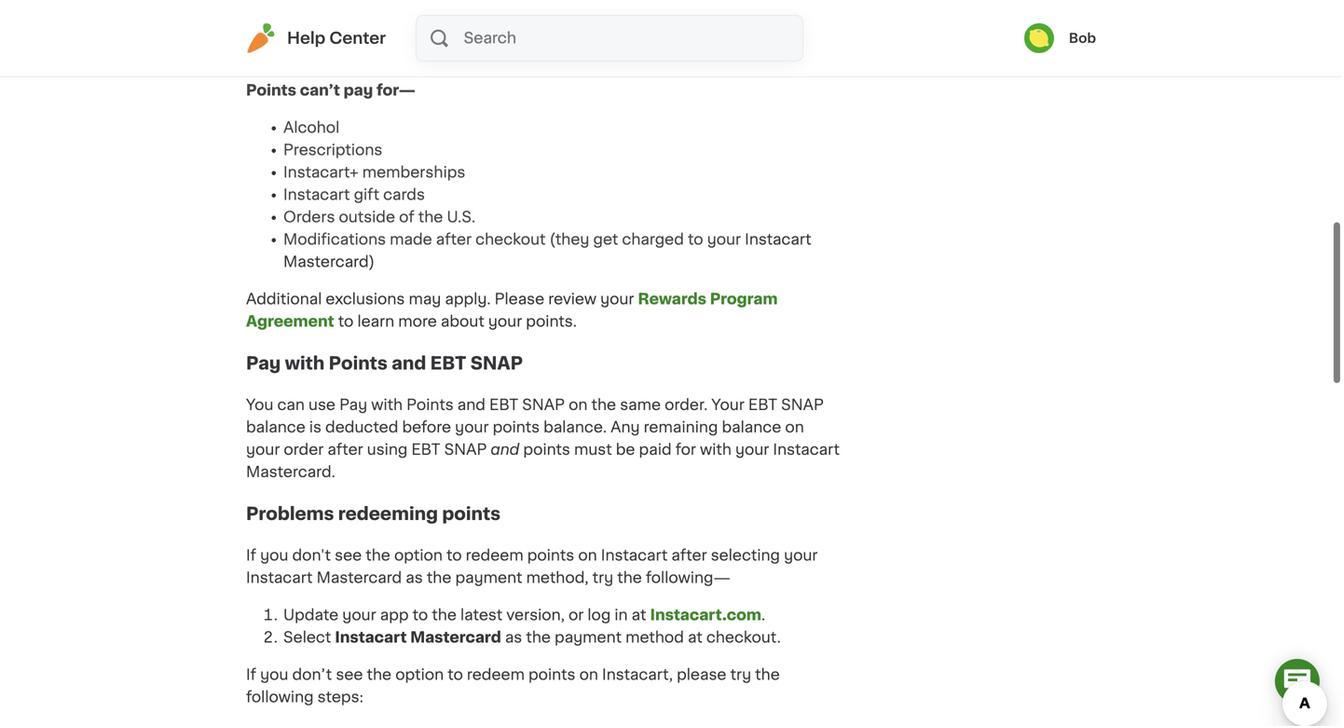 Task type: describe. For each thing, give the bounding box(es) containing it.
ebt down to learn more about your points.
[[431, 355, 467, 372]]

method
[[626, 631, 684, 645]]

of
[[399, 210, 415, 225]]

please
[[677, 668, 727, 683]]

your inside if you don't see the option to redeem points on instacart after selecting your instacart mastercard as the payment method, try the following—
[[784, 549, 818, 563]]

must inside "please note, if you don't use instacart mastercard points to pay for your entire order, the remaining balance must be paid using your instacart mastercard or instacart credits."
[[463, 23, 501, 38]]

snap up balance.
[[522, 398, 565, 413]]

get
[[594, 232, 619, 247]]

steps:
[[318, 690, 364, 705]]

paid inside "please note, if you don't use instacart mastercard points to pay for your entire order, the remaining balance must be paid using your instacart mastercard or instacart credits."
[[528, 23, 561, 38]]

prescriptions
[[283, 143, 383, 158]]

with inside you can use pay with points and ebt snap on the same order. your ebt snap balance is deducted before your points balance. any remaining balance on your order after using ebt snap
[[371, 398, 403, 413]]

mastercard)
[[283, 255, 375, 270]]

rewards program agreement
[[246, 292, 778, 329]]

points inside if you don't see the option to redeem points on instacart after selecting your instacart mastercard as the payment method, try the following—
[[528, 549, 575, 563]]

selecting
[[711, 549, 781, 563]]

may
[[409, 292, 441, 307]]

if
[[342, 1, 352, 16]]

checkout.
[[707, 631, 781, 645]]

rewards program agreement link
[[246, 292, 778, 329]]

1 vertical spatial at
[[688, 631, 703, 645]]

your inside update your app to the latest version, or log in at instacart.com . select instacart mastercard as the payment method at checkout.
[[343, 608, 376, 623]]

credits.
[[317, 46, 373, 61]]

the inside you can use pay with points and ebt snap on the same order. your ebt snap balance is deducted before your points balance. any remaining balance on your order after using ebt snap
[[592, 398, 617, 413]]

with inside points must be paid for with your instacart mastercard.
[[700, 443, 732, 458]]

program
[[710, 292, 778, 307]]

as for option
[[406, 571, 423, 586]]

same
[[620, 398, 661, 413]]

instacart inside points must be paid for with your instacart mastercard.
[[773, 443, 840, 458]]

any
[[611, 420, 640, 435]]

0 horizontal spatial balance
[[246, 420, 306, 435]]

orders
[[283, 210, 335, 225]]

for—
[[377, 83, 416, 98]]

redeem for instacart,
[[467, 668, 525, 683]]

balance inside "please note, if you don't use instacart mastercard points to pay for your entire order, the remaining balance must be paid using your instacart mastercard or instacart credits."
[[400, 23, 459, 38]]

2 horizontal spatial and
[[491, 443, 520, 458]]

can
[[277, 398, 305, 413]]

mastercard inside if you don't see the option to redeem points on instacart after selecting your instacart mastercard as the payment method, try the following—
[[317, 571, 402, 586]]

outside
[[339, 210, 395, 225]]

bob link
[[1025, 23, 1097, 53]]

remaining inside you can use pay with points and ebt snap on the same order. your ebt snap balance is deducted before your points balance. any remaining balance on your order after using ebt snap
[[644, 420, 718, 435]]

your inside points must be paid for with your instacart mastercard.
[[736, 443, 770, 458]]

before
[[402, 420, 451, 435]]

pay inside you can use pay with points and ebt snap on the same order. your ebt snap balance is deducted before your points balance. any remaining balance on your order after using ebt snap
[[340, 398, 368, 413]]

is
[[309, 420, 322, 435]]

instacart inside instacart mastercard)
[[745, 232, 812, 247]]

snap down before
[[444, 443, 487, 458]]

0 horizontal spatial points
[[246, 83, 297, 98]]

instacart+
[[283, 165, 359, 180]]

help center link
[[246, 23, 386, 53]]

the inside alcohol prescriptions instacart+ memberships instacart gift cards orders outside of the u.s.
[[418, 210, 443, 225]]

apply.
[[445, 292, 491, 307]]

you
[[246, 398, 274, 413]]

help
[[287, 30, 326, 46]]

points must be paid for with your instacart mastercard.
[[246, 443, 840, 480]]

use inside you can use pay with points and ebt snap on the same order. your ebt snap balance is deducted before your points balance. any remaining balance on your order after using ebt snap
[[309, 398, 336, 413]]

snap down about
[[471, 355, 523, 372]]

you for don't
[[260, 549, 289, 563]]

select
[[283, 631, 331, 645]]

don't inside the if you don't see the option to redeem points on instacart, please try the following steps:
[[292, 668, 332, 683]]

for inside "please note, if you don't use instacart mastercard points to pay for your entire order, the remaining balance must be paid using your instacart mastercard or instacart credits."
[[724, 1, 745, 16]]

the down version,
[[526, 631, 551, 645]]

center
[[330, 30, 386, 46]]

bob
[[1070, 32, 1097, 45]]

instacart image
[[246, 23, 276, 53]]

additional
[[246, 292, 322, 307]]

pay with points and ebt snap
[[246, 355, 523, 372]]

cards
[[383, 188, 425, 203]]

method,
[[526, 571, 589, 586]]

for inside points must be paid for with your instacart mastercard.
[[676, 443, 697, 458]]

Search search field
[[462, 16, 803, 61]]

in
[[615, 608, 628, 623]]

modifications
[[283, 232, 386, 247]]

redeem for instacart
[[466, 549, 524, 563]]

0 vertical spatial after
[[436, 232, 472, 247]]

your
[[712, 398, 745, 413]]

order
[[284, 443, 324, 458]]

on for instacart
[[578, 549, 597, 563]]

try inside the if you don't see the option to redeem points on instacart, please try the following steps:
[[731, 668, 752, 683]]

see for don't
[[335, 549, 362, 563]]

points inside the if you don't see the option to redeem points on instacart, please try the following steps:
[[529, 668, 576, 683]]

using inside you can use pay with points and ebt snap on the same order. your ebt snap balance is deducted before your points balance. any remaining balance on your order after using ebt snap
[[367, 443, 408, 458]]

try inside if you don't see the option to redeem points on instacart after selecting your instacart mastercard as the payment method, try the following—
[[593, 571, 614, 586]]

points inside points must be paid for with your instacart mastercard.
[[524, 443, 571, 458]]

after inside you can use pay with points and ebt snap on the same order. your ebt snap balance is deducted before your points balance. any remaining balance on your order after using ebt snap
[[328, 443, 363, 458]]

the inside "please note, if you don't use instacart mastercard points to pay for your entire order, the remaining balance must be paid using your instacart mastercard or instacart credits."
[[293, 23, 318, 38]]

user avatar image
[[1025, 23, 1055, 53]]

redeeming
[[338, 505, 438, 523]]

the down redeeming
[[427, 571, 452, 586]]

deducted
[[325, 420, 399, 435]]

payment for redeem
[[456, 571, 523, 586]]

.
[[762, 608, 766, 623]]

as for latest
[[505, 631, 522, 645]]

ebt down before
[[412, 443, 441, 458]]

note,
[[300, 1, 338, 16]]

balance.
[[544, 420, 607, 435]]

rewards
[[638, 292, 707, 307]]

pay inside "please note, if you don't use instacart mastercard points to pay for your entire order, the remaining balance must be paid using your instacart mastercard or instacart credits."
[[692, 1, 720, 16]]

the left latest
[[432, 608, 457, 623]]

instacart,
[[602, 668, 673, 683]]

additional exclusions may apply. please review your
[[246, 292, 638, 307]]

agreement
[[246, 314, 334, 329]]

to inside the if you don't see the option to redeem points on instacart, please try the following steps:
[[448, 668, 463, 683]]

remaining inside "please note, if you don't use instacart mastercard points to pay for your entire order, the remaining balance must be paid using your instacart mastercard or instacart credits."
[[322, 23, 396, 38]]

instacart.com
[[651, 608, 762, 623]]

log
[[588, 608, 611, 623]]

ebt up points must be paid for with your instacart mastercard. at bottom
[[490, 398, 519, 413]]

please note, if you don't use instacart mastercard points to pay for your entire order, the remaining balance must be paid using your instacart mastercard or instacart credits.
[[246, 1, 829, 61]]

be inside "please note, if you don't use instacart mastercard points to pay for your entire order, the remaining balance must be paid using your instacart mastercard or instacart credits."
[[505, 23, 524, 38]]

to inside update your app to the latest version, or log in at instacart.com . select instacart mastercard as the payment method at checkout.
[[413, 608, 428, 623]]



Task type: locate. For each thing, give the bounding box(es) containing it.
1 horizontal spatial or
[[806, 23, 822, 38]]

about
[[441, 314, 485, 329]]

see inside if you don't see the option to redeem points on instacart after selecting your instacart mastercard as the payment method, try the following—
[[335, 549, 362, 563]]

if you don't see the option to redeem points on instacart after selecting your instacart mastercard as the payment method, try the following—
[[246, 549, 818, 586]]

with up deducted
[[371, 398, 403, 413]]

you inside if you don't see the option to redeem points on instacart after selecting your instacart mastercard as the payment method, try the following—
[[260, 549, 289, 563]]

on inside if you don't see the option to redeem points on instacart after selecting your instacart mastercard as the payment method, try the following—
[[578, 549, 597, 563]]

redeem down update your app to the latest version, or log in at instacart.com . select instacart mastercard as the payment method at checkout.
[[467, 668, 525, 683]]

1 vertical spatial see
[[336, 668, 363, 683]]

if inside the if you don't see the option to redeem points on instacart, please try the following steps:
[[246, 668, 256, 683]]

try down checkout.
[[731, 668, 752, 683]]

points
[[246, 83, 297, 98], [329, 355, 388, 372], [407, 398, 454, 413]]

order.
[[665, 398, 708, 413]]

using
[[565, 23, 605, 38], [367, 443, 408, 458]]

1 horizontal spatial please
[[495, 292, 545, 307]]

if inside if you don't see the option to redeem points on instacart after selecting your instacart mastercard as the payment method, try the following—
[[246, 549, 256, 563]]

1 horizontal spatial at
[[688, 631, 703, 645]]

0 horizontal spatial pay
[[246, 355, 281, 372]]

0 vertical spatial pay
[[692, 1, 720, 16]]

points left can't on the left top of page
[[246, 83, 297, 98]]

redeem
[[466, 549, 524, 563], [467, 668, 525, 683]]

more
[[398, 314, 437, 329]]

or down entire
[[806, 23, 822, 38]]

modifications made after checkout (they get charged to your
[[283, 232, 745, 247]]

1 vertical spatial option
[[396, 668, 444, 683]]

paid inside points must be paid for with your instacart mastercard.
[[639, 443, 672, 458]]

the down 'note,'
[[293, 23, 318, 38]]

with down your
[[700, 443, 732, 458]]

0 horizontal spatial for
[[676, 443, 697, 458]]

1 horizontal spatial balance
[[400, 23, 459, 38]]

learn
[[358, 314, 395, 329]]

don't
[[292, 549, 331, 563]]

see for don't
[[336, 668, 363, 683]]

option
[[394, 549, 443, 563], [396, 668, 444, 683]]

gift
[[354, 188, 380, 203]]

pay up deducted
[[340, 398, 368, 413]]

2 horizontal spatial after
[[672, 549, 707, 563]]

the down checkout.
[[755, 668, 780, 683]]

made
[[390, 232, 432, 247]]

0 horizontal spatial after
[[328, 443, 363, 458]]

the up "any"
[[592, 398, 617, 413]]

try
[[593, 571, 614, 586], [731, 668, 752, 683]]

1 horizontal spatial try
[[731, 668, 752, 683]]

please inside "please note, if you don't use instacart mastercard points to pay for your entire order, the remaining balance must be paid using your instacart mastercard or instacart credits."
[[246, 1, 296, 16]]

for down order.
[[676, 443, 697, 458]]

at
[[632, 608, 647, 623], [688, 631, 703, 645]]

if up following
[[246, 668, 256, 683]]

2 horizontal spatial balance
[[722, 420, 782, 435]]

1 vertical spatial if
[[246, 668, 256, 683]]

with
[[285, 355, 325, 372], [371, 398, 403, 413], [700, 443, 732, 458]]

mastercard.
[[246, 465, 336, 480]]

0 vertical spatial points
[[246, 83, 297, 98]]

balance down your
[[722, 420, 782, 435]]

0 horizontal spatial paid
[[528, 23, 561, 38]]

1 horizontal spatial use
[[431, 1, 458, 16]]

0 vertical spatial must
[[463, 23, 501, 38]]

to learn more about your points.
[[334, 314, 577, 329]]

ebt right your
[[749, 398, 778, 413]]

to inside if you don't see the option to redeem points on instacart after selecting your instacart mastercard as the payment method, try the following—
[[447, 549, 462, 563]]

instacart.com link
[[651, 608, 762, 623]]

as up app
[[406, 571, 423, 586]]

don't
[[387, 1, 427, 16], [292, 668, 332, 683]]

entire
[[786, 1, 829, 16]]

0 vertical spatial pay
[[246, 355, 281, 372]]

option down app
[[396, 668, 444, 683]]

0 vertical spatial redeem
[[466, 549, 524, 563]]

remaining down if
[[322, 23, 396, 38]]

you right if
[[355, 1, 384, 16]]

1 vertical spatial for
[[676, 443, 697, 458]]

with down the agreement
[[285, 355, 325, 372]]

payment down log
[[555, 631, 622, 645]]

0 vertical spatial and
[[392, 355, 426, 372]]

or inside update your app to the latest version, or log in at instacart.com . select instacart mastercard as the payment method at checkout.
[[569, 608, 584, 623]]

points up before
[[407, 398, 454, 413]]

update your app to the latest version, or log in at instacart.com . select instacart mastercard as the payment method at checkout.
[[283, 608, 781, 645]]

you left don't
[[260, 549, 289, 563]]

0 horizontal spatial with
[[285, 355, 325, 372]]

1 vertical spatial must
[[574, 443, 612, 458]]

redeem inside the if you don't see the option to redeem points on instacart, please try the following steps:
[[467, 668, 525, 683]]

option inside if you don't see the option to redeem points on instacart after selecting your instacart mastercard as the payment method, try the following—
[[394, 549, 443, 563]]

0 vertical spatial payment
[[456, 571, 523, 586]]

1 horizontal spatial for
[[724, 1, 745, 16]]

problems redeeming points
[[246, 505, 501, 523]]

1 horizontal spatial remaining
[[644, 420, 718, 435]]

you for don't
[[260, 668, 289, 683]]

after
[[436, 232, 472, 247], [328, 443, 363, 458], [672, 549, 707, 563]]

don't right if
[[387, 1, 427, 16]]

1 vertical spatial pay
[[340, 398, 368, 413]]

points can't pay for—
[[246, 83, 416, 98]]

or
[[806, 23, 822, 38], [569, 608, 584, 623]]

1 if from the top
[[246, 549, 256, 563]]

0 vertical spatial please
[[246, 1, 296, 16]]

the
[[293, 23, 318, 38], [418, 210, 443, 225], [592, 398, 617, 413], [366, 549, 391, 563], [427, 571, 452, 586], [618, 571, 642, 586], [432, 608, 457, 623], [526, 631, 551, 645], [367, 668, 392, 683], [755, 668, 780, 683]]

0 vertical spatial for
[[724, 1, 745, 16]]

latest
[[461, 608, 503, 623]]

2 if from the top
[[246, 668, 256, 683]]

1 vertical spatial try
[[731, 668, 752, 683]]

1 vertical spatial paid
[[639, 443, 672, 458]]

2 vertical spatial after
[[672, 549, 707, 563]]

help center
[[287, 30, 386, 46]]

0 horizontal spatial use
[[309, 398, 336, 413]]

balance
[[400, 23, 459, 38], [246, 420, 306, 435], [722, 420, 782, 435]]

you up following
[[260, 668, 289, 683]]

1 vertical spatial use
[[309, 398, 336, 413]]

please up the order,
[[246, 1, 296, 16]]

use inside "please note, if you don't use instacart mastercard points to pay for your entire order, the remaining balance must be paid using your instacart mastercard or instacart credits."
[[431, 1, 458, 16]]

after up following—
[[672, 549, 707, 563]]

0 vertical spatial remaining
[[322, 23, 396, 38]]

option for steps:
[[396, 668, 444, 683]]

problems
[[246, 505, 334, 523]]

if for if you don't see the option to redeem points on instacart, please try the following steps:
[[246, 668, 256, 683]]

the up in
[[618, 571, 642, 586]]

balance up for—
[[400, 23, 459, 38]]

0 horizontal spatial remaining
[[322, 23, 396, 38]]

must inside points must be paid for with your instacart mastercard.
[[574, 443, 612, 458]]

1 horizontal spatial pay
[[340, 398, 368, 413]]

points inside "please note, if you don't use instacart mastercard points to pay for your entire order, the remaining balance must be paid using your instacart mastercard or instacart credits."
[[622, 1, 669, 16]]

2 vertical spatial and
[[491, 443, 520, 458]]

1 horizontal spatial with
[[371, 398, 403, 413]]

0 horizontal spatial please
[[246, 1, 296, 16]]

you inside the if you don't see the option to redeem points on instacart, please try the following steps:
[[260, 668, 289, 683]]

2 vertical spatial you
[[260, 668, 289, 683]]

snap right your
[[782, 398, 824, 413]]

payment
[[456, 571, 523, 586], [555, 631, 622, 645]]

(they
[[550, 232, 590, 247]]

after down deducted
[[328, 443, 363, 458]]

if for if you don't see the option to redeem points on instacart after selecting your instacart mastercard as the payment method, try the following—
[[246, 549, 256, 563]]

2 vertical spatial with
[[700, 443, 732, 458]]

payment up latest
[[456, 571, 523, 586]]

try up log
[[593, 571, 614, 586]]

or left log
[[569, 608, 584, 623]]

1 horizontal spatial as
[[505, 631, 522, 645]]

0 vertical spatial option
[[394, 549, 443, 563]]

1 vertical spatial you
[[260, 549, 289, 563]]

1 vertical spatial and
[[458, 398, 486, 413]]

option for mastercard
[[394, 549, 443, 563]]

payment for or
[[555, 631, 622, 645]]

points inside you can use pay with points and ebt snap on the same order. your ebt snap balance is deducted before your points balance. any remaining balance on your order after using ebt snap
[[407, 398, 454, 413]]

instacart inside alcohol prescriptions instacart+ memberships instacart gift cards orders outside of the u.s.
[[283, 188, 350, 203]]

checkout
[[476, 232, 546, 247]]

1 vertical spatial as
[[505, 631, 522, 645]]

0 horizontal spatial don't
[[292, 668, 332, 683]]

pay up you
[[246, 355, 281, 372]]

0 horizontal spatial using
[[367, 443, 408, 458]]

1 vertical spatial using
[[367, 443, 408, 458]]

0 horizontal spatial at
[[632, 608, 647, 623]]

0 horizontal spatial be
[[505, 23, 524, 38]]

option inside the if you don't see the option to redeem points on instacart, please try the following steps:
[[396, 668, 444, 683]]

app
[[380, 608, 409, 623]]

points down "learn"
[[329, 355, 388, 372]]

0 horizontal spatial must
[[463, 23, 501, 38]]

points.
[[526, 314, 577, 329]]

charged
[[622, 232, 684, 247]]

if down problems
[[246, 549, 256, 563]]

1 horizontal spatial payment
[[555, 631, 622, 645]]

as inside if you don't see the option to redeem points on instacart after selecting your instacart mastercard as the payment method, try the following—
[[406, 571, 423, 586]]

0 vertical spatial with
[[285, 355, 325, 372]]

0 vertical spatial using
[[565, 23, 605, 38]]

1 vertical spatial payment
[[555, 631, 622, 645]]

1 vertical spatial points
[[329, 355, 388, 372]]

after inside if you don't see the option to redeem points on instacart after selecting your instacart mastercard as the payment method, try the following—
[[672, 549, 707, 563]]

0 vertical spatial use
[[431, 1, 458, 16]]

0 vertical spatial you
[[355, 1, 384, 16]]

ebt
[[431, 355, 467, 372], [490, 398, 519, 413], [749, 398, 778, 413], [412, 443, 441, 458]]

redeem inside if you don't see the option to redeem points on instacart after selecting your instacart mastercard as the payment method, try the following—
[[466, 549, 524, 563]]

see
[[335, 549, 362, 563], [336, 668, 363, 683]]

alcohol
[[283, 120, 340, 135]]

1 horizontal spatial paid
[[639, 443, 672, 458]]

following
[[246, 690, 314, 705]]

see right don't
[[335, 549, 362, 563]]

1 vertical spatial don't
[[292, 668, 332, 683]]

to inside "please note, if you don't use instacart mastercard points to pay for your entire order, the remaining balance must be paid using your instacart mastercard or instacart credits."
[[673, 1, 688, 16]]

pay
[[246, 355, 281, 372], [340, 398, 368, 413]]

using inside "please note, if you don't use instacart mastercard points to pay for your entire order, the remaining balance must be paid using your instacart mastercard or instacart credits."
[[565, 23, 605, 38]]

remaining down order.
[[644, 420, 718, 435]]

0 vertical spatial if
[[246, 549, 256, 563]]

following—
[[646, 571, 731, 586]]

1 vertical spatial please
[[495, 292, 545, 307]]

memberships
[[363, 165, 466, 180]]

mastercard inside update your app to the latest version, or log in at instacart.com . select instacart mastercard as the payment method at checkout.
[[410, 631, 501, 645]]

please
[[246, 1, 296, 16], [495, 292, 545, 307]]

1 vertical spatial pay
[[344, 83, 373, 98]]

please up points. on the left top of the page
[[495, 292, 545, 307]]

u.s.
[[447, 210, 476, 225]]

version,
[[507, 608, 565, 623]]

1 vertical spatial after
[[328, 443, 363, 458]]

1 vertical spatial remaining
[[644, 420, 718, 435]]

0 horizontal spatial as
[[406, 571, 423, 586]]

0 vertical spatial as
[[406, 571, 423, 586]]

the down problems redeeming points
[[366, 549, 391, 563]]

see inside the if you don't see the option to redeem points on instacart, please try the following steps:
[[336, 668, 363, 683]]

redeem up latest
[[466, 549, 524, 563]]

0 vertical spatial paid
[[528, 23, 561, 38]]

must
[[463, 23, 501, 38], [574, 443, 612, 458]]

on for the
[[569, 398, 588, 413]]

on inside the if you don't see the option to redeem points on instacart, please try the following steps:
[[580, 668, 599, 683]]

payment inside update your app to the latest version, or log in at instacart.com . select instacart mastercard as the payment method at checkout.
[[555, 631, 622, 645]]

as
[[406, 571, 423, 586], [505, 631, 522, 645]]

0 vertical spatial try
[[593, 571, 614, 586]]

exclusions
[[326, 292, 405, 307]]

can't
[[300, 83, 340, 98]]

1 horizontal spatial be
[[616, 443, 635, 458]]

for
[[724, 1, 745, 16], [676, 443, 697, 458]]

instacart mastercard)
[[283, 232, 812, 270]]

0 horizontal spatial and
[[392, 355, 426, 372]]

0 vertical spatial see
[[335, 549, 362, 563]]

at right in
[[632, 608, 647, 623]]

1 horizontal spatial must
[[574, 443, 612, 458]]

1 horizontal spatial after
[[436, 232, 472, 247]]

0 horizontal spatial or
[[569, 608, 584, 623]]

review
[[549, 292, 597, 307]]

1 vertical spatial redeem
[[467, 668, 525, 683]]

and
[[392, 355, 426, 372], [458, 398, 486, 413], [491, 443, 520, 458]]

as inside update your app to the latest version, or log in at instacart.com . select instacart mastercard as the payment method at checkout.
[[505, 631, 522, 645]]

be inside points must be paid for with your instacart mastercard.
[[616, 443, 635, 458]]

the down app
[[367, 668, 392, 683]]

balance down can
[[246, 420, 306, 435]]

instacart inside update your app to the latest version, or log in at instacart.com . select instacart mastercard as the payment method at checkout.
[[335, 631, 407, 645]]

2 horizontal spatial with
[[700, 443, 732, 458]]

for left entire
[[724, 1, 745, 16]]

on for instacart,
[[580, 668, 599, 683]]

you can use pay with points and ebt snap on the same order. your ebt snap balance is deducted before your points balance. any remaining balance on your order after using ebt snap
[[246, 398, 824, 458]]

1 vertical spatial with
[[371, 398, 403, 413]]

1 horizontal spatial and
[[458, 398, 486, 413]]

update
[[283, 608, 339, 623]]

your
[[748, 1, 782, 16], [609, 23, 643, 38], [708, 232, 741, 247], [601, 292, 635, 307], [489, 314, 522, 329], [455, 420, 489, 435], [246, 443, 280, 458], [736, 443, 770, 458], [784, 549, 818, 563], [343, 608, 376, 623]]

if you don't see the option to redeem points on instacart, please try the following steps:
[[246, 668, 780, 705]]

1 horizontal spatial don't
[[387, 1, 427, 16]]

0 vertical spatial or
[[806, 23, 822, 38]]

or inside "please note, if you don't use instacart mastercard points to pay for your entire order, the remaining balance must be paid using your instacart mastercard or instacart credits."
[[806, 23, 822, 38]]

if
[[246, 549, 256, 563], [246, 668, 256, 683]]

order,
[[246, 23, 289, 38]]

1 horizontal spatial pay
[[692, 1, 720, 16]]

and inside you can use pay with points and ebt snap on the same order. your ebt snap balance is deducted before your points balance. any remaining balance on your order after using ebt snap
[[458, 398, 486, 413]]

0 horizontal spatial try
[[593, 571, 614, 586]]

0 horizontal spatial payment
[[456, 571, 523, 586]]

1 horizontal spatial points
[[329, 355, 388, 372]]

points inside you can use pay with points and ebt snap on the same order. your ebt snap balance is deducted before your points balance. any remaining balance on your order after using ebt snap
[[493, 420, 540, 435]]

as down version,
[[505, 631, 522, 645]]

use
[[431, 1, 458, 16], [309, 398, 336, 413]]

payment inside if you don't see the option to redeem points on instacart after selecting your instacart mastercard as the payment method, try the following—
[[456, 571, 523, 586]]

see up steps:
[[336, 668, 363, 683]]

the right of
[[418, 210, 443, 225]]

you inside "please note, if you don't use instacart mastercard points to pay for your entire order, the remaining balance must be paid using your instacart mastercard or instacart credits."
[[355, 1, 384, 16]]

snap
[[471, 355, 523, 372], [522, 398, 565, 413], [782, 398, 824, 413], [444, 443, 487, 458]]

don't inside "please note, if you don't use instacart mastercard points to pay for your entire order, the remaining balance must be paid using your instacart mastercard or instacart credits."
[[387, 1, 427, 16]]

0 vertical spatial at
[[632, 608, 647, 623]]

1 vertical spatial or
[[569, 608, 584, 623]]

1 vertical spatial be
[[616, 443, 635, 458]]

at down instacart.com link
[[688, 631, 703, 645]]

be
[[505, 23, 524, 38], [616, 443, 635, 458]]

alcohol prescriptions instacart+ memberships instacart gift cards orders outside of the u.s.
[[283, 120, 476, 225]]

don't up steps:
[[292, 668, 332, 683]]

after down u.s.
[[436, 232, 472, 247]]

option down redeeming
[[394, 549, 443, 563]]

0 vertical spatial don't
[[387, 1, 427, 16]]

0 horizontal spatial pay
[[344, 83, 373, 98]]

0 vertical spatial be
[[505, 23, 524, 38]]

2 horizontal spatial points
[[407, 398, 454, 413]]

2 vertical spatial points
[[407, 398, 454, 413]]



Task type: vqa. For each thing, say whether or not it's contained in the screenshot.
THE INSTACART.COM
yes



